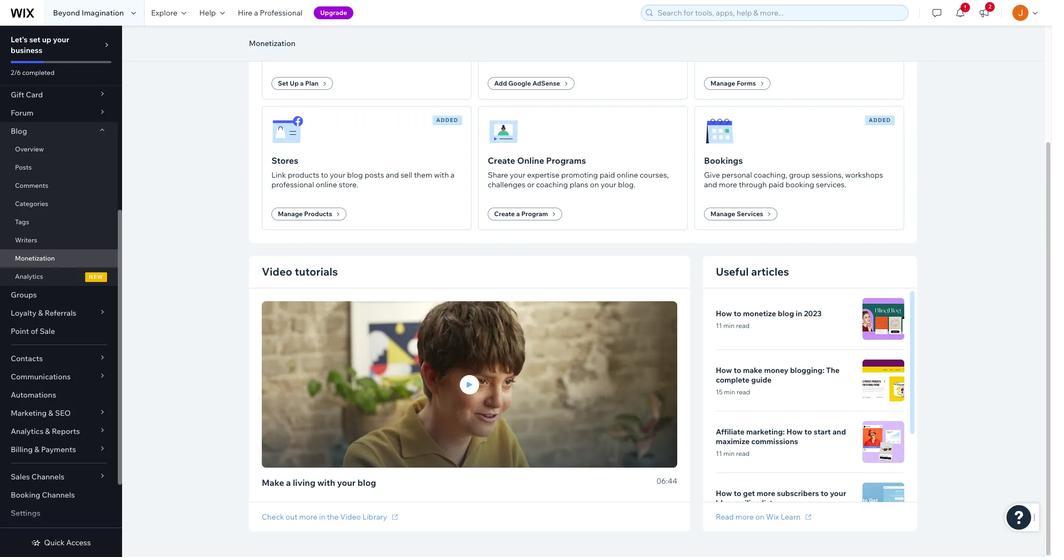 Task type: locate. For each thing, give the bounding box(es) containing it.
read down complete
[[737, 388, 750, 396]]

1 vertical spatial analytics
[[11, 427, 43, 436]]

and inside bookings give personal coaching, group sessions, workshops and more through paid booking services.
[[704, 180, 717, 190]]

& for marketing
[[48, 409, 53, 418]]

& for billing
[[34, 445, 39, 455]]

create inside button
[[494, 210, 515, 218]]

how inside the 'how to get more subscribers to your blog mailing list'
[[716, 489, 732, 498]]

library
[[363, 512, 387, 522]]

professional
[[271, 180, 314, 190]]

content
[[325, 40, 352, 49]]

articles
[[751, 265, 789, 278]]

hire a professional link
[[231, 0, 309, 26]]

to inside affiliate marketing: how to start and maximize commissions 11 min read
[[805, 427, 812, 437]]

in inside how to monetize blog in 2023 11 min read
[[796, 309, 802, 318]]

2 horizontal spatial on
[[756, 512, 765, 522]]

writers
[[15, 236, 37, 244]]

hire a professional
[[238, 8, 303, 18]]

add inside add google adsense button
[[494, 79, 507, 87]]

manage left products
[[278, 210, 303, 218]]

channels for booking channels
[[42, 491, 75, 500]]

set inside set up pricing plans offer exclusive content on your blog through paid subscription and membership plans.
[[271, 25, 286, 35]]

groups link
[[0, 286, 118, 304]]

added for stores
[[436, 117, 458, 124]]

1 vertical spatial 11
[[716, 450, 722, 458]]

through inside bookings give personal coaching, group sessions, workshops and more through paid booking services.
[[739, 180, 767, 190]]

and left "sell"
[[386, 170, 399, 180]]

sales
[[11, 472, 30, 482]]

tags link
[[0, 213, 118, 231]]

1 vertical spatial adsense
[[533, 79, 560, 87]]

read down 'monetize'
[[736, 322, 750, 330]]

coaching
[[536, 180, 568, 190]]

& right loyalty
[[38, 308, 43, 318]]

posts
[[15, 163, 32, 171]]

1 horizontal spatial add
[[704, 40, 719, 49]]

google
[[488, 25, 518, 35], [508, 79, 531, 87]]

get
[[704, 25, 719, 35]]

automations
[[11, 390, 56, 400]]

0 vertical spatial with
[[434, 170, 449, 180]]

1 vertical spatial create
[[494, 210, 515, 218]]

to left 'monetize'
[[734, 309, 741, 318]]

a inside stores link products to your blog posts and sell them with a professional online store.
[[451, 170, 455, 180]]

min inside affiliate marketing: how to start and maximize commissions 11 min read
[[724, 450, 735, 458]]

on inside set up pricing plans offer exclusive content on your blog through paid subscription and membership plans.
[[354, 40, 363, 49]]

monetization button
[[244, 35, 301, 51]]

and inside stores link products to your blog posts and sell them with a professional online store.
[[386, 170, 399, 180]]

0 horizontal spatial online
[[316, 180, 337, 190]]

min inside the how to make money blogging: the complete guide 15 min read
[[724, 388, 735, 396]]

in left the
[[319, 512, 325, 522]]

read for to
[[737, 388, 750, 396]]

marketing & seo button
[[0, 404, 118, 422]]

blog.
[[618, 180, 636, 190]]

manage forms button
[[704, 77, 770, 90]]

& for loyalty
[[38, 308, 43, 318]]

1 vertical spatial on
[[590, 180, 599, 190]]

set inside button
[[278, 79, 288, 87]]

channels inside popup button
[[32, 472, 64, 482]]

how up read
[[716, 489, 732, 498]]

blog inside how to monetize blog in 2023 11 min read
[[778, 309, 794, 318]]

read down maximize on the bottom right of the page
[[736, 450, 750, 458]]

your right form
[[753, 40, 769, 49]]

analytics up groups
[[15, 273, 43, 281]]

0 vertical spatial set
[[271, 25, 286, 35]]

how inside how to monetize blog in 2023 11 min read
[[716, 309, 732, 318]]

1 horizontal spatial with
[[434, 170, 449, 180]]

create up 'share' at the top
[[488, 155, 515, 166]]

through up form
[[741, 25, 774, 35]]

personal
[[722, 170, 752, 180]]

point
[[11, 327, 29, 336]]

1 vertical spatial min
[[724, 388, 735, 396]]

more
[[719, 180, 737, 190], [757, 489, 775, 498], [299, 512, 317, 522], [736, 512, 754, 522]]

useful articles
[[716, 265, 789, 278]]

maximize
[[716, 437, 750, 446]]

channels up settings link
[[42, 491, 75, 500]]

in left 2023
[[796, 309, 802, 318]]

business
[[11, 46, 42, 55]]

1 vertical spatial through
[[399, 40, 427, 49]]

subscription
[[271, 49, 315, 59]]

read inside affiliate marketing: how to start and maximize commissions 11 min read
[[736, 450, 750, 458]]

1 vertical spatial in
[[319, 512, 325, 522]]

and down pricing
[[317, 49, 330, 59]]

set up offer
[[271, 25, 286, 35]]

to left start
[[805, 427, 812, 437]]

out
[[286, 512, 297, 522]]

forum
[[11, 108, 34, 118]]

sales channels button
[[0, 468, 118, 486]]

manage products
[[278, 210, 332, 218]]

create down challenges
[[494, 210, 515, 218]]

1 vertical spatial read
[[737, 388, 750, 396]]

adsense
[[520, 25, 557, 35], [533, 79, 560, 87]]

create inside create online programs share your expertise promoting paid online courses, challenges or coaching plans on your blog.
[[488, 155, 515, 166]]

upgrade button
[[314, 6, 354, 19]]

a right make
[[286, 478, 291, 488]]

to inside how to monetize blog in 2023 11 min read
[[734, 309, 741, 318]]

manage down purchases
[[711, 79, 735, 87]]

2 vertical spatial through
[[739, 180, 767, 190]]

hire
[[238, 8, 252, 18]]

manage for add a form to your blog to accept payments for purchases and donations.
[[711, 79, 735, 87]]

how to get more subscribers to your blog mailing list
[[716, 489, 846, 508]]

blog left posts
[[347, 170, 363, 180]]

0 vertical spatial add
[[704, 40, 719, 49]]

0 vertical spatial min
[[724, 322, 735, 330]]

exclusive
[[292, 40, 323, 49]]

manage
[[711, 79, 735, 87], [278, 210, 303, 218], [711, 210, 735, 218]]

1 vertical spatial monetization
[[15, 254, 55, 262]]

set for up
[[278, 79, 288, 87]]

2 vertical spatial on
[[756, 512, 765, 522]]

through right plans. at the left
[[399, 40, 427, 49]]

forms inside get paid through forms add a form to your blog to accept payments for purchases and donations.
[[776, 25, 802, 35]]

1 horizontal spatial added
[[869, 117, 891, 124]]

0 vertical spatial analytics
[[15, 273, 43, 281]]

0 vertical spatial in
[[796, 309, 802, 318]]

how left start
[[787, 427, 803, 437]]

video right the
[[340, 512, 361, 522]]

to left make
[[734, 365, 741, 375]]

forms down search for tools, apps, help & more... "field"
[[776, 25, 802, 35]]

a right them
[[451, 170, 455, 180]]

monetization inside sidebar element
[[15, 254, 55, 262]]

tags
[[15, 218, 29, 226]]

online left courses,
[[617, 170, 638, 180]]

monetization up subscription
[[249, 39, 295, 48]]

& left reports
[[45, 427, 50, 436]]

a left program
[[516, 210, 520, 218]]

analytics down marketing on the bottom of the page
[[11, 427, 43, 436]]

manage left services
[[711, 210, 735, 218]]

blog left accept
[[771, 40, 786, 49]]

set for up
[[271, 25, 286, 35]]

store.
[[339, 180, 358, 190]]

1 horizontal spatial forms
[[776, 25, 802, 35]]

let's set up your business
[[11, 35, 69, 55]]

up
[[287, 25, 298, 35], [42, 35, 51, 44]]

channels up the booking channels
[[32, 472, 64, 482]]

help
[[199, 8, 216, 18]]

create for a
[[494, 210, 515, 218]]

marketing:
[[746, 427, 785, 437]]

on left the wix
[[756, 512, 765, 522]]

0 horizontal spatial video
[[262, 265, 292, 278]]

with inside stores link products to your blog posts and sell them with a professional online store.
[[434, 170, 449, 180]]

& left "seo"
[[48, 409, 53, 418]]

2 added from the left
[[869, 117, 891, 124]]

gift card button
[[0, 86, 118, 104]]

0 horizontal spatial on
[[354, 40, 363, 49]]

to left get
[[734, 489, 741, 498]]

how up 15
[[716, 365, 732, 375]]

0 vertical spatial monetization
[[249, 39, 295, 48]]

set left up
[[278, 79, 288, 87]]

1 vertical spatial set
[[278, 79, 288, 87]]

& right billing
[[34, 445, 39, 455]]

to right products
[[321, 170, 328, 180]]

through up services
[[739, 180, 767, 190]]

0 horizontal spatial added
[[436, 117, 458, 124]]

0 horizontal spatial with
[[317, 478, 335, 488]]

up inside let's set up your business
[[42, 35, 51, 44]]

complete
[[716, 375, 750, 385]]

communications button
[[0, 368, 118, 386]]

monetization inside button
[[249, 39, 295, 48]]

your right set
[[53, 35, 69, 44]]

to left accept
[[788, 40, 795, 49]]

plans.
[[377, 49, 398, 59]]

1 vertical spatial add
[[494, 79, 507, 87]]

up right set
[[42, 35, 51, 44]]

0 vertical spatial through
[[741, 25, 774, 35]]

1 horizontal spatial on
[[590, 180, 599, 190]]

wix
[[766, 512, 779, 522]]

courses,
[[640, 170, 669, 180]]

0 horizontal spatial in
[[319, 512, 325, 522]]

membership
[[331, 49, 376, 59]]

read for marketing:
[[736, 450, 750, 458]]

create online programs share your expertise promoting paid online courses, challenges or coaching plans on your blog.
[[488, 155, 669, 190]]

2 vertical spatial min
[[724, 450, 735, 458]]

categories link
[[0, 195, 118, 213]]

paid up form
[[721, 25, 739, 35]]

with right them
[[434, 170, 449, 180]]

blog right membership
[[382, 40, 397, 49]]

and down bookings
[[704, 180, 717, 190]]

with right living
[[317, 478, 335, 488]]

2 11 from the top
[[716, 450, 722, 458]]

monetization for monetization button
[[249, 39, 295, 48]]

paid right plans. at the left
[[429, 40, 444, 49]]

1 horizontal spatial video
[[340, 512, 361, 522]]

a left form
[[720, 40, 724, 49]]

monetization down writers
[[15, 254, 55, 262]]

them
[[414, 170, 432, 180]]

blog inside the 'how to get more subscribers to your blog mailing list'
[[716, 498, 732, 508]]

0 vertical spatial channels
[[32, 472, 64, 482]]

video left tutorials
[[262, 265, 292, 278]]

how left 'monetize'
[[716, 309, 732, 318]]

forms inside "button"
[[737, 79, 756, 87]]

check out more in the video library button
[[262, 512, 400, 522]]

0 vertical spatial 11
[[716, 322, 722, 330]]

1 horizontal spatial up
[[287, 25, 298, 35]]

set
[[271, 25, 286, 35], [278, 79, 288, 87]]

0 vertical spatial on
[[354, 40, 363, 49]]

your right products
[[330, 170, 346, 180]]

help button
[[193, 0, 231, 26]]

and right purchases
[[742, 49, 755, 59]]

your right subscribers
[[830, 489, 846, 498]]

0 vertical spatial create
[[488, 155, 515, 166]]

group
[[789, 170, 810, 180]]

1 horizontal spatial monetization
[[249, 39, 295, 48]]

manage inside "button"
[[711, 79, 735, 87]]

1 horizontal spatial online
[[617, 170, 638, 180]]

and
[[317, 49, 330, 59], [742, 49, 755, 59], [386, 170, 399, 180], [704, 180, 717, 190], [833, 427, 846, 437]]

forms down purchases
[[737, 79, 756, 87]]

blog inside set up pricing plans offer exclusive content on your blog through paid subscription and membership plans.
[[382, 40, 397, 49]]

read
[[736, 322, 750, 330], [737, 388, 750, 396], [736, 450, 750, 458]]

add
[[704, 40, 719, 49], [494, 79, 507, 87]]

online inside create online programs share your expertise promoting paid online courses, challenges or coaching plans on your blog.
[[617, 170, 638, 180]]

paid left blog. at the top
[[600, 170, 615, 180]]

paid left the booking in the right of the page
[[769, 180, 784, 190]]

0 horizontal spatial monetization
[[15, 254, 55, 262]]

analytics for analytics
[[15, 273, 43, 281]]

check
[[262, 512, 284, 522]]

to inside the how to make money blogging: the complete guide 15 min read
[[734, 365, 741, 375]]

set up a plan button
[[271, 77, 333, 90]]

link
[[271, 170, 286, 180]]

1 vertical spatial forms
[[737, 79, 756, 87]]

billing & payments button
[[0, 441, 118, 459]]

analytics for analytics & reports
[[11, 427, 43, 436]]

online left 'store.'
[[316, 180, 337, 190]]

more right get
[[757, 489, 775, 498]]

up up offer
[[287, 25, 298, 35]]

writers link
[[0, 231, 118, 250]]

more right out
[[299, 512, 317, 522]]

0 vertical spatial read
[[736, 322, 750, 330]]

more down bookings
[[719, 180, 737, 190]]

products
[[288, 170, 319, 180]]

your right content
[[364, 40, 380, 49]]

analytics inside dropdown button
[[11, 427, 43, 436]]

blog
[[382, 40, 397, 49], [771, 40, 786, 49], [347, 170, 363, 180], [778, 309, 794, 318], [358, 478, 376, 488], [716, 498, 732, 508]]

1 11 from the top
[[716, 322, 722, 330]]

& inside popup button
[[48, 409, 53, 418]]

set
[[29, 35, 40, 44]]

read inside the how to make money blogging: the complete guide 15 min read
[[737, 388, 750, 396]]

2 vertical spatial read
[[736, 450, 750, 458]]

in
[[796, 309, 802, 318], [319, 512, 325, 522]]

plans
[[331, 25, 353, 35]]

on right plans
[[590, 180, 599, 190]]

0 vertical spatial google
[[488, 25, 518, 35]]

bookings
[[704, 155, 743, 166]]

through
[[741, 25, 774, 35], [399, 40, 427, 49], [739, 180, 767, 190]]

more down mailing
[[736, 512, 754, 522]]

blog right 'monetize'
[[778, 309, 794, 318]]

0 horizontal spatial up
[[42, 35, 51, 44]]

and inside get paid through forms add a form to your blog to accept payments for purchases and donations.
[[742, 49, 755, 59]]

make a living with your blog
[[262, 478, 376, 488]]

on right content
[[354, 40, 363, 49]]

Search for tools, apps, help & more... field
[[654, 5, 905, 20]]

1 horizontal spatial in
[[796, 309, 802, 318]]

1 vertical spatial channels
[[42, 491, 75, 500]]

0 horizontal spatial forms
[[737, 79, 756, 87]]

min inside how to monetize blog in 2023 11 min read
[[724, 322, 735, 330]]

0 horizontal spatial add
[[494, 79, 507, 87]]

blog up read
[[716, 498, 732, 508]]

1 vertical spatial google
[[508, 79, 531, 87]]

added
[[436, 117, 458, 124], [869, 117, 891, 124]]

how inside the how to make money blogging: the complete guide 15 min read
[[716, 365, 732, 375]]

form
[[726, 40, 743, 49]]

1 added from the left
[[436, 117, 458, 124]]

0 vertical spatial video
[[262, 265, 292, 278]]

for
[[859, 40, 868, 49]]

1 vertical spatial video
[[340, 512, 361, 522]]

loyalty & referrals button
[[0, 304, 118, 322]]

share
[[488, 170, 508, 180]]

a right up
[[300, 79, 304, 87]]

video tutorials
[[262, 265, 338, 278]]

0 vertical spatial forms
[[776, 25, 802, 35]]

and right start
[[833, 427, 846, 437]]



Task type: vqa. For each thing, say whether or not it's contained in the screenshot.
expertise
yes



Task type: describe. For each thing, give the bounding box(es) containing it.
2023
[[804, 309, 822, 318]]

monetize
[[743, 309, 776, 318]]

apps
[[11, 527, 29, 537]]

booking
[[786, 180, 814, 190]]

your inside get paid through forms add a form to your blog to accept payments for purchases and donations.
[[753, 40, 769, 49]]

monetization for monetization link at the left top of page
[[15, 254, 55, 262]]

guide
[[751, 375, 772, 385]]

how for your
[[716, 489, 732, 498]]

billing
[[11, 445, 33, 455]]

manage for bookings
[[711, 210, 735, 218]]

blog inside stores link products to your blog posts and sell them with a professional online store.
[[347, 170, 363, 180]]

online
[[517, 155, 544, 166]]

sale
[[40, 327, 55, 336]]

settings link
[[0, 504, 118, 523]]

beyond
[[53, 8, 80, 18]]

upgrade
[[320, 9, 347, 17]]

programs
[[546, 155, 586, 166]]

overview link
[[0, 140, 118, 159]]

check out more in the video library
[[262, 512, 387, 522]]

paid inside get paid through forms add a form to your blog to accept payments for purchases and donations.
[[721, 25, 739, 35]]

useful
[[716, 265, 749, 278]]

get
[[743, 489, 755, 498]]

how for complete
[[716, 365, 732, 375]]

min for how
[[724, 388, 735, 396]]

affiliate marketing: how to start and maximize commissions 11 min read
[[716, 427, 846, 458]]

sidebar element
[[0, 26, 122, 557]]

list
[[762, 498, 773, 508]]

seo
[[55, 409, 71, 418]]

11 inside how to monetize blog in 2023 11 min read
[[716, 322, 722, 330]]

adsense inside button
[[533, 79, 560, 87]]

paid inside set up pricing plans offer exclusive content on your blog through paid subscription and membership plans.
[[429, 40, 444, 49]]

analytics & reports button
[[0, 422, 118, 441]]

pricing
[[300, 25, 329, 35]]

through inside get paid through forms add a form to your blog to accept payments for purchases and donations.
[[741, 25, 774, 35]]

on inside create online programs share your expertise promoting paid online courses, challenges or coaching plans on your blog.
[[590, 180, 599, 190]]

services
[[737, 210, 763, 218]]

how to monetize blog in 2023 11 min read
[[716, 309, 822, 330]]

read more on wix learn
[[716, 512, 801, 522]]

stores link products to your blog posts and sell them with a professional online store.
[[271, 155, 455, 190]]

plans
[[570, 180, 588, 190]]

0 vertical spatial adsense
[[520, 25, 557, 35]]

make
[[743, 365, 763, 375]]

blog inside get paid through forms add a form to your blog to accept payments for purchases and donations.
[[771, 40, 786, 49]]

a right hire on the top of the page
[[254, 8, 258, 18]]

your left or
[[510, 170, 526, 180]]

challenges
[[488, 180, 525, 190]]

how to make money blogging: the complete guide 15 min read
[[716, 365, 840, 396]]

reports
[[52, 427, 80, 436]]

posts
[[365, 170, 384, 180]]

completed
[[22, 69, 54, 77]]

to inside stores link products to your blog posts and sell them with a professional online store.
[[321, 170, 328, 180]]

added for bookings
[[869, 117, 891, 124]]

read inside how to monetize blog in 2023 11 min read
[[736, 322, 750, 330]]

and inside affiliate marketing: how to start and maximize commissions 11 min read
[[833, 427, 846, 437]]

add inside get paid through forms add a form to your blog to accept payments for purchases and donations.
[[704, 40, 719, 49]]

min for affiliate
[[724, 450, 735, 458]]

access
[[66, 538, 91, 548]]

create for online
[[488, 155, 515, 166]]

and inside set up pricing plans offer exclusive content on your blog through paid subscription and membership plans.
[[317, 49, 330, 59]]

payments
[[822, 40, 857, 49]]

how inside affiliate marketing: how to start and maximize commissions 11 min read
[[787, 427, 803, 437]]

through inside set up pricing plans offer exclusive content on your blog through paid subscription and membership plans.
[[399, 40, 427, 49]]

more inside the 'how to get more subscribers to your blog mailing list'
[[757, 489, 775, 498]]

purchases
[[704, 49, 740, 59]]

make
[[262, 478, 284, 488]]

your up the
[[337, 478, 356, 488]]

comments link
[[0, 177, 118, 195]]

online inside stores link products to your blog posts and sell them with a professional online store.
[[316, 180, 337, 190]]

posts link
[[0, 159, 118, 177]]

forum button
[[0, 104, 118, 122]]

point of sale
[[11, 327, 55, 336]]

paid inside create online programs share your expertise promoting paid online courses, challenges or coaching plans on your blog.
[[600, 170, 615, 180]]

set up pricing plans offer exclusive content on your blog through paid subscription and membership plans.
[[271, 25, 444, 59]]

expertise
[[527, 170, 560, 180]]

donations.
[[757, 49, 794, 59]]

your left blog. at the top
[[601, 180, 616, 190]]

let's
[[11, 35, 28, 44]]

& for analytics
[[45, 427, 50, 436]]

billing & payments
[[11, 445, 76, 455]]

sales channels
[[11, 472, 64, 482]]

up
[[290, 79, 299, 87]]

communications
[[11, 372, 71, 382]]

loyalty
[[11, 308, 36, 318]]

products
[[304, 210, 332, 218]]

point of sale link
[[0, 322, 118, 341]]

to right subscribers
[[821, 489, 828, 498]]

paid inside bookings give personal coaching, group sessions, workshops and more through paid booking services.
[[769, 180, 784, 190]]

2 button
[[972, 0, 996, 26]]

to right form
[[744, 40, 752, 49]]

get paid through forms add a form to your blog to accept payments for purchases and donations.
[[704, 25, 868, 59]]

manage services
[[711, 210, 763, 218]]

your inside stores link products to your blog posts and sell them with a professional online store.
[[330, 170, 346, 180]]

a inside get paid through forms add a form to your blog to accept payments for purchases and donations.
[[720, 40, 724, 49]]

mailing
[[734, 498, 760, 508]]

blog up library
[[358, 478, 376, 488]]

2/6
[[11, 69, 21, 77]]

your inside set up pricing plans offer exclusive content on your blog through paid subscription and membership plans.
[[364, 40, 380, 49]]

categories
[[15, 200, 48, 208]]

offer
[[271, 40, 290, 49]]

quick access button
[[31, 538, 91, 548]]

marketing
[[11, 409, 47, 418]]

your inside the 'how to get more subscribers to your blog mailing list'
[[830, 489, 846, 498]]

more inside bookings give personal coaching, group sessions, workshops and more through paid booking services.
[[719, 180, 737, 190]]

1 vertical spatial with
[[317, 478, 335, 488]]

commissions
[[751, 437, 798, 446]]

11 inside affiliate marketing: how to start and maximize commissions 11 min read
[[716, 450, 722, 458]]

15
[[716, 388, 723, 396]]

google inside button
[[508, 79, 531, 87]]

accept
[[797, 40, 820, 49]]

channels for sales channels
[[32, 472, 64, 482]]

set up a plan
[[278, 79, 319, 87]]

manage for stores
[[278, 210, 303, 218]]

up inside set up pricing plans offer exclusive content on your blog through paid subscription and membership plans.
[[287, 25, 298, 35]]

sessions,
[[812, 170, 844, 180]]

overview
[[15, 145, 44, 153]]

create a program button
[[488, 208, 562, 221]]

tutorials
[[295, 265, 338, 278]]

automations link
[[0, 386, 118, 404]]

how for 11
[[716, 309, 732, 318]]

of
[[31, 327, 38, 336]]

booking channels
[[11, 491, 75, 500]]

3
[[86, 527, 89, 534]]

2
[[989, 3, 992, 10]]

bookings give personal coaching, group sessions, workshops and more through paid booking services.
[[704, 155, 883, 190]]

money
[[764, 365, 789, 375]]

the
[[327, 512, 339, 522]]

manage products button
[[271, 208, 347, 221]]

your inside let's set up your business
[[53, 35, 69, 44]]

referrals
[[45, 308, 76, 318]]

add google adsense button
[[488, 77, 575, 90]]



